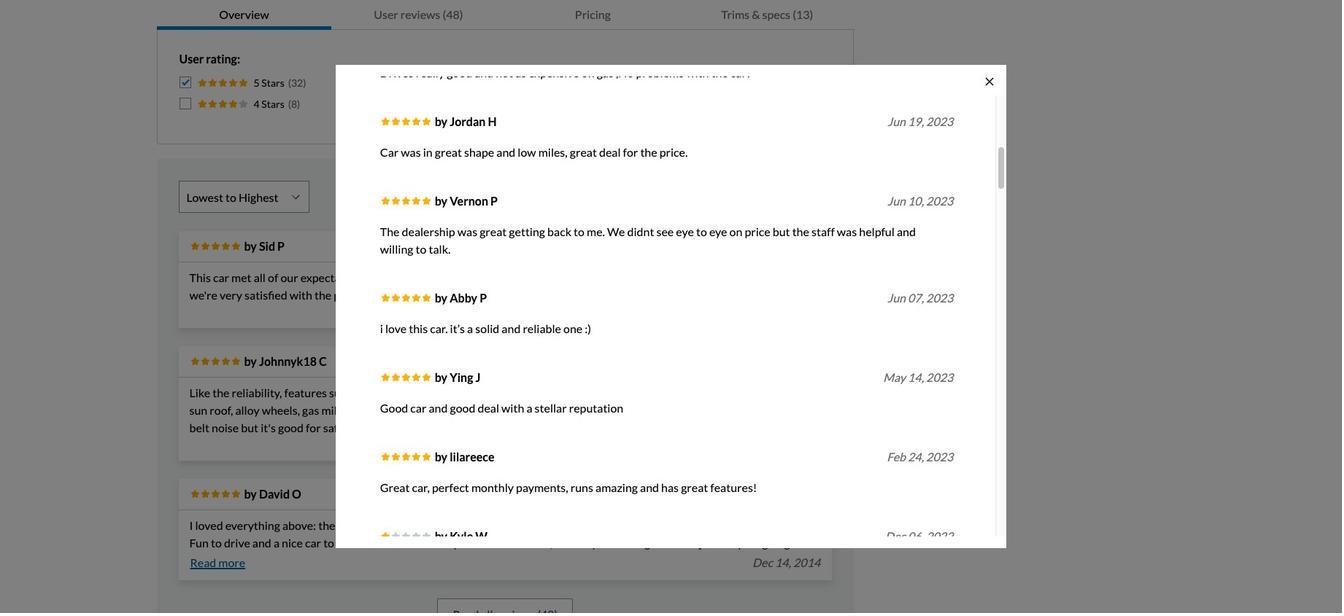 Task type: locate. For each thing, give the bounding box(es) containing it.
1 vertical spatial 5
[[265, 571, 272, 585]]

2023 for jun 19, 2023
[[926, 115, 953, 129]]

2 horizontal spatial p
[[490, 194, 498, 208]]

was left the in
[[401, 145, 421, 159]]

they
[[702, 554, 727, 568]]

the down the speedometer,
[[719, 404, 736, 417]]

was right staff
[[837, 225, 857, 239]]

1 horizontal spatial 14,
[[908, 371, 924, 385]]

dec inside dialog
[[885, 530, 906, 544]]

but left it's
[[241, 421, 258, 435]]

payments,
[[516, 481, 568, 495]]

as inside "like the reliability, features such as bluetooth, xm radio, easy accessibility, cruise control, digital speedometer, leather seats, sun roof, alloy wheels, gas mileage, maintenance, exterior color black, and interior color light grey.  dislike the annoying seat belt noise but it's good for safe measure."
[[355, 386, 366, 400]]

1 horizontal spatial p
[[480, 291, 487, 305]]

0 horizontal spatial was
[[401, 145, 421, 159]]

1 vertical spatial 14,
[[775, 556, 791, 570]]

( right 3
[[511, 77, 514, 89]]

good inside "like the reliability, features such as bluetooth, xm radio, easy accessibility, cruise control, digital speedometer, leather seats, sun roof, alloy wheels, gas mileage, maintenance, exterior color black, and interior color light grey.  dislike the annoying seat belt noise but it's good for safe measure."
[[278, 421, 304, 435]]

dec for dec 06, 2022
[[885, 530, 906, 544]]

dec down going
[[753, 556, 773, 570]]

0 vertical spatial p
[[490, 194, 498, 208]]

drove
[[616, 271, 645, 285]]

( for 8
[[288, 98, 291, 110]]

car right nice
[[305, 536, 321, 550]]

stars right 3
[[484, 77, 507, 89]]

going
[[762, 536, 790, 550]]

keep
[[720, 536, 745, 550]]

1 horizontal spatial color
[[602, 404, 628, 417]]

car up very
[[213, 271, 229, 285]]

comfortable.
[[753, 519, 819, 533]]

it's
[[645, 519, 661, 533]]

long inside "i loved everything above: the alloy wheels, leather seats, bluetooth, and gas consumption. it's pretty stylish and comfortable. fun to drive and a nice car to own. honda cars are expensive brand-new, but they last a long time and just keep on going and going. i had a 1996 honda accord, and currently have an 2003 acura mdx and 2010 honda odyssey. they are great cars. overall, it gets 5 stars!"
[[628, 536, 650, 550]]

was
[[401, 145, 421, 159], [457, 225, 477, 239], [837, 225, 857, 239]]

low
[[518, 145, 536, 159]]

1 horizontal spatial wheels,
[[364, 519, 402, 533]]

really
[[416, 66, 445, 80]]

0 horizontal spatial expensive
[[442, 536, 493, 550]]

to right the see
[[696, 225, 707, 239]]

1 horizontal spatial 5
[[265, 571, 272, 585]]

2
[[514, 77, 520, 89]]

3 jun from the top
[[888, 291, 906, 305]]

2 horizontal spatial with
[[686, 66, 709, 80]]

on inside the dealership was great getting back to me.  we didnt see eye to eye on price but the staff was helpful and willing to talk.
[[729, 225, 742, 239]]

easy
[[472, 386, 495, 400]]

drives really good and not as expensive on gas ,no problems with the car!
[[380, 66, 751, 80]]

2 2023 from the top
[[926, 194, 953, 208]]

0 horizontal spatial gas
[[302, 404, 319, 417]]

stars for 5 stars
[[262, 77, 284, 89]]

14, right 'may'
[[908, 371, 924, 385]]

by ying j
[[435, 371, 481, 385]]

0 horizontal spatial deal
[[478, 401, 499, 415]]

with inside the 'this car met all of our expectations for a second car.  it is comfortable and roomy.  we drove the car on a few long trips and we're very satisfied with the performance.  we liked the economy, looks, performance and reliability.'
[[290, 288, 312, 302]]

we
[[607, 225, 625, 239], [596, 271, 614, 285], [404, 288, 422, 302]]

1 horizontal spatial with
[[501, 401, 524, 415]]

the inside the dealership was great getting back to me.  we didnt see eye to eye on price but the staff was helpful and willing to talk.
[[792, 225, 809, 239]]

0 vertical spatial are
[[423, 536, 440, 550]]

0 horizontal spatial 5
[[254, 77, 260, 89]]

light
[[631, 404, 653, 417]]

own.
[[337, 536, 361, 550]]

user for user reviews (48)
[[373, 7, 398, 21]]

last
[[600, 536, 618, 550]]

2023
[[926, 115, 953, 129], [926, 194, 953, 208], [926, 291, 953, 305], [926, 371, 953, 385], [926, 450, 953, 464]]

honda down nice
[[287, 554, 321, 568]]

good down radio,
[[450, 401, 475, 415]]

and up 2014
[[792, 536, 811, 550]]

2 vertical spatial for
[[306, 421, 321, 435]]

the down 'it' in the left of the page
[[451, 288, 468, 302]]

long down it's at the left of page
[[628, 536, 650, 550]]

0 vertical spatial as
[[515, 66, 526, 80]]

5 right gets
[[265, 571, 272, 585]]

o
[[292, 488, 301, 501]]

is
[[462, 271, 470, 285]]

on left price
[[729, 225, 742, 239]]

wheels, up cars
[[364, 519, 402, 533]]

06,
[[908, 530, 924, 544]]

c
[[319, 355, 327, 369]]

0 vertical spatial alloy
[[235, 404, 260, 417]]

1 horizontal spatial for
[[368, 271, 383, 285]]

0 horizontal spatial 14,
[[775, 556, 791, 570]]

1 horizontal spatial leather
[[744, 386, 780, 400]]

the right above:
[[318, 519, 335, 533]]

1 horizontal spatial but
[[555, 536, 572, 550]]

1 vertical spatial seats,
[[443, 519, 472, 533]]

and inside "like the reliability, features such as bluetooth, xm radio, easy accessibility, cruise control, digital speedometer, leather seats, sun roof, alloy wheels, gas mileage, maintenance, exterior color black, and interior color light grey.  dislike the annoying seat belt noise but it's good for safe measure."
[[540, 404, 559, 417]]

tab list
[[157, 0, 854, 30]]

honda left cars
[[363, 536, 397, 550]]

0 horizontal spatial long
[[628, 536, 650, 550]]

by for by vernon p
[[435, 194, 448, 208]]

great right the in
[[435, 145, 462, 159]]

1 horizontal spatial was
[[457, 225, 477, 239]]

0 horizontal spatial eye
[[676, 225, 694, 239]]

0 vertical spatial for
[[623, 145, 638, 159]]

1 vertical spatial good
[[450, 401, 475, 415]]

2 horizontal spatial for
[[623, 145, 638, 159]]

10,
[[908, 194, 924, 208]]

i left had
[[222, 554, 226, 568]]

0 vertical spatial leather
[[744, 386, 780, 400]]

2023 for jun 07, 2023
[[926, 291, 953, 305]]

going.
[[189, 554, 220, 568]]

( right the star
[[723, 77, 727, 89]]

0 vertical spatial seats,
[[783, 386, 812, 400]]

above:
[[282, 519, 316, 533]]

1 vertical spatial wheels,
[[364, 519, 402, 533]]

liked
[[425, 288, 449, 302]]

car. inside the 'this car met all of our expectations for a second car.  it is comfortable and roomy.  we drove the car on a few long trips and we're very satisfied with the performance.  we liked the economy, looks, performance and reliability.'
[[432, 271, 450, 285]]

on right keep
[[747, 536, 760, 550]]

with right problems
[[686, 66, 709, 80]]

0 horizontal spatial alloy
[[235, 404, 260, 417]]

1 vertical spatial expensive
[[442, 536, 493, 550]]

14, for may
[[908, 371, 924, 385]]

leather inside "like the reliability, features such as bluetooth, xm radio, easy accessibility, cruise control, digital speedometer, leather seats, sun roof, alloy wheels, gas mileage, maintenance, exterior color black, and interior color light grey.  dislike the annoying seat belt noise but it's good for safe measure."
[[744, 386, 780, 400]]

1 vertical spatial i
[[222, 554, 226, 568]]

eye left price
[[709, 225, 727, 239]]

but inside the dealership was great getting back to me.  we didnt see eye to eye on price but the staff was helpful and willing to talk.
[[773, 225, 790, 239]]

and down they
[[567, 554, 586, 568]]

by left the vernon
[[435, 194, 448, 208]]

0 horizontal spatial user
[[179, 52, 204, 66]]

of
[[268, 271, 278, 285]]

car down the xm
[[410, 401, 426, 415]]

0 vertical spatial we
[[607, 225, 625, 239]]

1 horizontal spatial seats,
[[783, 386, 812, 400]]

24,
[[908, 450, 924, 464]]

2023 for jun 10, 2023
[[926, 194, 953, 208]]

seats, left the w
[[443, 519, 472, 533]]

close modal undefined image
[[984, 76, 996, 88]]

and down 'drove'
[[621, 288, 640, 302]]

1 vertical spatial gas
[[302, 404, 319, 417]]

gets
[[241, 571, 263, 585]]

expectations
[[301, 271, 366, 285]]

5 stars ( 32 )
[[254, 77, 306, 89]]

talk.
[[429, 242, 451, 256]]

interior
[[561, 404, 600, 417]]

4 right the star
[[727, 77, 732, 89]]

dec left 06,
[[885, 530, 906, 544]]

performance
[[553, 288, 619, 302]]

1 horizontal spatial expensive
[[529, 66, 579, 80]]

user inside "user reviews (48)" tab
[[373, 7, 398, 21]]

alloy
[[235, 404, 260, 417], [338, 519, 362, 533]]

4 2023 from the top
[[926, 371, 953, 385]]

by left lilareece
[[435, 450, 448, 464]]

0 horizontal spatial 4
[[254, 98, 260, 110]]

4 down 5 stars ( 32 )
[[254, 98, 260, 110]]

alloy down reliability,
[[235, 404, 260, 417]]

monthly
[[471, 481, 514, 495]]

1 horizontal spatial are
[[730, 554, 746, 568]]

0 horizontal spatial p
[[277, 239, 285, 253]]

by up reliability,
[[244, 355, 257, 369]]

by for by sid p
[[244, 239, 257, 253]]

jun left the 19,
[[888, 115, 906, 129]]

by left abby
[[435, 291, 448, 305]]

2 vertical spatial but
[[555, 536, 572, 550]]

0 vertical spatial gas
[[597, 66, 614, 80]]

1 vertical spatial p
[[277, 239, 285, 253]]

car. left 'it' in the left of the page
[[432, 271, 450, 285]]

1 vertical spatial car.
[[430, 322, 448, 336]]

1 2023 from the top
[[926, 115, 953, 129]]

0 vertical spatial 14,
[[908, 371, 924, 385]]

the
[[711, 66, 728, 80], [640, 145, 657, 159], [792, 225, 809, 239], [648, 271, 665, 285], [315, 288, 332, 302], [451, 288, 468, 302], [213, 386, 229, 400], [719, 404, 736, 417], [318, 519, 335, 533]]

leather up annoying
[[744, 386, 780, 400]]

an
[[462, 554, 474, 568]]

overall,
[[189, 571, 230, 585]]

the left car!
[[711, 66, 728, 80]]

car was in great shape and low miles, great deal for the price.
[[380, 145, 688, 159]]

2 jun from the top
[[888, 194, 906, 208]]

14,
[[908, 371, 924, 385], [775, 556, 791, 570]]

wheels, inside "like the reliability, features such as bluetooth, xm radio, easy accessibility, cruise control, digital speedometer, leather seats, sun roof, alloy wheels, gas mileage, maintenance, exterior color black, and interior color light grey.  dislike the annoying seat belt noise but it's good for safe measure."
[[262, 404, 300, 417]]

1 jun from the top
[[888, 115, 906, 129]]

stars left 8
[[262, 98, 284, 110]]

2 horizontal spatial was
[[837, 225, 857, 239]]

dec 06, 2022
[[885, 530, 953, 544]]

pretty
[[663, 519, 695, 533]]

1 vertical spatial for
[[368, 271, 383, 285]]

car. left it's
[[430, 322, 448, 336]]

maintenance,
[[366, 404, 434, 417]]

on left ",no"
[[582, 66, 594, 80]]

14, down going
[[775, 556, 791, 570]]

deal right miles, on the top left of page
[[599, 145, 621, 159]]

honda down the last
[[618, 554, 652, 568]]

color down control,
[[602, 404, 628, 417]]

with down the accessibility,
[[501, 401, 524, 415]]

1 vertical spatial but
[[241, 421, 258, 435]]

wheels,
[[262, 404, 300, 417], [364, 519, 402, 533]]

0 vertical spatial expensive
[[529, 66, 579, 80]]

was down by vernon p
[[457, 225, 477, 239]]

the dealership was great getting back to me.  we didnt see eye to eye on price but the staff was helpful and willing to talk.
[[380, 225, 916, 256]]

0 vertical spatial jun
[[888, 115, 906, 129]]

1 horizontal spatial long
[[730, 271, 752, 285]]

19,
[[908, 115, 924, 129]]

expensive
[[529, 66, 579, 80], [442, 536, 493, 550]]

p right abby
[[480, 291, 487, 305]]

as right such
[[355, 386, 366, 400]]

back
[[547, 225, 571, 239]]

1 horizontal spatial deal
[[599, 145, 621, 159]]

with down our
[[290, 288, 312, 302]]

very
[[220, 288, 242, 302]]

shape
[[464, 145, 494, 159]]

0 horizontal spatial i
[[189, 519, 193, 533]]

tab list containing overview
[[157, 0, 854, 30]]

by left sid
[[244, 239, 257, 253]]

gas inside "like the reliability, features such as bluetooth, xm radio, easy accessibility, cruise control, digital speedometer, leather seats, sun roof, alloy wheels, gas mileage, maintenance, exterior color black, and interior color light grey.  dislike the annoying seat belt noise but it's good for safe measure."
[[302, 404, 319, 417]]

1 vertical spatial jun
[[888, 194, 906, 208]]

3 2023 from the top
[[926, 291, 953, 305]]

1 horizontal spatial alloy
[[338, 519, 362, 533]]

consumption.
[[574, 519, 643, 533]]

our
[[281, 271, 298, 285]]

0 horizontal spatial seats,
[[443, 519, 472, 533]]

1 vertical spatial leather
[[405, 519, 441, 533]]

by left jordan
[[435, 115, 448, 129]]

eye
[[676, 225, 694, 239], [709, 225, 727, 239]]

great inside the dealership was great getting back to me.  we didnt see eye to eye on price but the staff was helpful and willing to talk.
[[480, 225, 507, 239]]

5 up 4 stars ( 8 )
[[254, 77, 260, 89]]

2 vertical spatial with
[[501, 401, 524, 415]]

trims
[[721, 7, 749, 21]]

1 eye from the left
[[676, 225, 694, 239]]

2023 for feb 24, 2023
[[926, 450, 953, 464]]

1 vertical spatial are
[[730, 554, 746, 568]]

1 horizontal spatial as
[[515, 66, 526, 80]]

and up 1996
[[252, 536, 271, 550]]

long right few
[[730, 271, 752, 285]]

1 horizontal spatial dec
[[885, 530, 906, 544]]

1 vertical spatial as
[[355, 386, 366, 400]]

we inside the dealership was great getting back to me.  we didnt see eye to eye on price but the staff was helpful and willing to talk.
[[607, 225, 625, 239]]

0 vertical spatial long
[[730, 271, 752, 285]]

0 horizontal spatial are
[[423, 536, 440, 550]]

and up keep
[[732, 519, 751, 533]]

wheels, up it's
[[262, 404, 300, 417]]

problems
[[636, 66, 684, 80]]

1 vertical spatial alloy
[[338, 519, 362, 533]]

0 horizontal spatial color
[[480, 404, 506, 417]]

car inside "i loved everything above: the alloy wheels, leather seats, bluetooth, and gas consumption. it's pretty stylish and comfortable. fun to drive and a nice car to own. honda cars are expensive brand-new, but they last a long time and just keep on going and going. i had a 1996 honda accord, and currently have an 2003 acura mdx and 2010 honda odyssey. they are great cars. overall, it gets 5 stars!"
[[305, 536, 321, 550]]

dec
[[885, 530, 906, 544], [753, 556, 773, 570]]

by left david
[[244, 488, 257, 501]]

0 vertical spatial 5
[[254, 77, 260, 89]]

gas
[[597, 66, 614, 80], [302, 404, 319, 417]]

dialog
[[336, 27, 1007, 583]]

are down keep
[[730, 554, 746, 568]]

long inside the 'this car met all of our expectations for a second car.  it is comfortable and roomy.  we drove the car on a few long trips and we're very satisfied with the performance.  we liked the economy, looks, performance and reliability.'
[[730, 271, 752, 285]]

price.
[[660, 145, 688, 159]]

but inside "i loved everything above: the alloy wheels, leather seats, bluetooth, and gas consumption. it's pretty stylish and comfortable. fun to drive and a nice car to own. honda cars are expensive brand-new, but they last a long time and just keep on going and going. i had a 1996 honda accord, and currently have an 2003 acura mdx and 2010 honda odyssey. they are great cars. overall, it gets 5 stars!"
[[555, 536, 572, 550]]

user left rating:
[[179, 52, 204, 66]]

as right not
[[515, 66, 526, 80]]

has
[[661, 481, 679, 495]]

0 horizontal spatial for
[[306, 421, 321, 435]]

1 horizontal spatial eye
[[709, 225, 727, 239]]

specs
[[762, 7, 790, 21]]

but right price
[[773, 225, 790, 239]]

acura
[[506, 554, 536, 568]]

,no
[[616, 66, 634, 80]]

more
[[218, 556, 245, 570]]

2023 right the 24,
[[926, 450, 953, 464]]

0 horizontal spatial but
[[241, 421, 258, 435]]

by left kyle
[[435, 530, 448, 544]]

roomy.
[[559, 271, 593, 285]]

0 horizontal spatial with
[[290, 288, 312, 302]]

2 vertical spatial p
[[480, 291, 487, 305]]

user
[[373, 7, 398, 21], [179, 52, 204, 66]]

2 vertical spatial good
[[278, 421, 304, 435]]

jun for jun 19, 2023
[[888, 115, 906, 129]]

5 2023 from the top
[[926, 450, 953, 464]]

2023 right 10,
[[926, 194, 953, 208]]

gas
[[552, 519, 572, 533]]

0 vertical spatial user
[[373, 7, 398, 21]]

expensive up the an
[[442, 536, 493, 550]]

it
[[232, 571, 239, 585]]

are right cars
[[423, 536, 440, 550]]

4
[[727, 77, 732, 89], [254, 98, 260, 110]]

jun for jun 10, 2023
[[888, 194, 906, 208]]

like the reliability, features such as bluetooth, xm radio, easy accessibility, cruise control, digital speedometer, leather seats, sun roof, alloy wheels, gas mileage, maintenance, exterior color black, and interior color light grey.  dislike the annoying seat belt noise but it's good for safe measure.
[[189, 386, 812, 435]]

jun left 10,
[[888, 194, 906, 208]]

p right the vernon
[[490, 194, 498, 208]]

2 horizontal spatial but
[[773, 225, 790, 239]]

leather inside "i loved everything above: the alloy wheels, leather seats, bluetooth, and gas consumption. it's pretty stylish and comfortable. fun to drive and a nice car to own. honda cars are expensive brand-new, but they last a long time and just keep on going and going. i had a 1996 honda accord, and currently have an 2003 acura mdx and 2010 honda odyssey. they are great cars. overall, it gets 5 stars!"
[[405, 519, 441, 533]]

2 vertical spatial jun
[[888, 291, 906, 305]]

car.
[[432, 271, 450, 285], [430, 322, 448, 336]]

1 horizontal spatial user
[[373, 7, 398, 21]]

1 vertical spatial long
[[628, 536, 650, 550]]

alloy up own.
[[338, 519, 362, 533]]

to left talk. at the left top of the page
[[416, 242, 427, 256]]

great
[[435, 145, 462, 159], [570, 145, 597, 159], [480, 225, 507, 239], [681, 481, 708, 495], [749, 554, 776, 568]]

loved
[[195, 519, 223, 533]]

stars
[[262, 77, 284, 89], [484, 77, 507, 89], [262, 98, 284, 110]]

0 vertical spatial good
[[447, 66, 472, 80]]

are
[[423, 536, 440, 550], [730, 554, 746, 568]]

0 vertical spatial wheels,
[[262, 404, 300, 417]]

user left reviews
[[373, 7, 398, 21]]

gas left ",no"
[[597, 66, 614, 80]]

0 vertical spatial but
[[773, 225, 790, 239]]

safe
[[323, 421, 344, 435]]

vernon
[[450, 194, 488, 208]]

amazing
[[596, 481, 638, 495]]

for left price. on the top of page
[[623, 145, 638, 159]]

trims & specs (13) tab
[[680, 0, 854, 30]]

dec for dec 14, 2014
[[753, 556, 773, 570]]

on left few
[[685, 271, 698, 285]]

drive
[[224, 536, 250, 550]]

( up 8
[[288, 77, 291, 89]]

07,
[[908, 291, 924, 305]]

but down gas
[[555, 536, 572, 550]]

) for 3 stars ( 2 )
[[520, 77, 523, 89]]

0 vertical spatial with
[[686, 66, 709, 80]]

( down 32
[[288, 98, 291, 110]]

eye right the see
[[676, 225, 694, 239]]

wheels, inside "i loved everything above: the alloy wheels, leather seats, bluetooth, and gas consumption. it's pretty stylish and comfortable. fun to drive and a nice car to own. honda cars are expensive brand-new, but they last a long time and just keep on going and going. i had a 1996 honda accord, and currently have an 2003 acura mdx and 2010 honda odyssey. they are great cars. overall, it gets 5 stars!"
[[364, 519, 402, 533]]

14, inside dialog
[[908, 371, 924, 385]]

0 vertical spatial deal
[[599, 145, 621, 159]]

for left the safe at the bottom of the page
[[306, 421, 321, 435]]

1 vertical spatial with
[[290, 288, 312, 302]]

0 vertical spatial 4
[[727, 77, 732, 89]]

1996
[[257, 554, 284, 568]]

the up roof,
[[213, 386, 229, 400]]

on
[[582, 66, 594, 80], [729, 225, 742, 239], [685, 271, 698, 285], [747, 536, 760, 550]]

a left nice
[[274, 536, 280, 550]]

the left staff
[[792, 225, 809, 239]]



Task type: vqa. For each thing, say whether or not it's contained in the screenshot.


Task type: describe. For each thing, give the bounding box(es) containing it.
one
[[563, 322, 583, 336]]

cars.
[[778, 554, 802, 568]]

user reviews (48)
[[373, 7, 463, 21]]

this
[[189, 271, 211, 285]]

and left not
[[475, 66, 493, 80]]

and right solid
[[502, 322, 521, 336]]

noise
[[212, 421, 239, 435]]

alloy inside "like the reliability, features such as bluetooth, xm radio, easy accessibility, cruise control, digital speedometer, leather seats, sun roof, alloy wheels, gas mileage, maintenance, exterior color black, and interior color light grey.  dislike the annoying seat belt noise but it's good for safe measure."
[[235, 404, 260, 417]]

5 inside "i loved everything above: the alloy wheels, leather seats, bluetooth, and gas consumption. it's pretty stylish and comfortable. fun to drive and a nice car to own. honda cars are expensive brand-new, but they last a long time and just keep on going and going. i had a 1996 honda accord, and currently have an 2003 acura mdx and 2010 honda odyssey. they are great cars. overall, it gets 5 stars!"
[[265, 571, 272, 585]]

the down expectations
[[315, 288, 332, 302]]

seats, inside "like the reliability, features such as bluetooth, xm radio, easy accessibility, cruise control, digital speedometer, leather seats, sun roof, alloy wheels, gas mileage, maintenance, exterior color black, and interior color light grey.  dislike the annoying seat belt noise but it's good for safe measure."
[[783, 386, 812, 400]]

runs
[[571, 481, 593, 495]]

by vernon p
[[435, 194, 498, 208]]

for inside the 'this car met all of our expectations for a second car.  it is comfortable and roomy.  we drove the car on a few long trips and we're very satisfied with the performance.  we liked the economy, looks, performance and reliability.'
[[368, 271, 383, 285]]

expensive inside "i loved everything above: the alloy wheels, leather seats, bluetooth, and gas consumption. it's pretty stylish and comfortable. fun to drive and a nice car to own. honda cars are expensive brand-new, but they last a long time and just keep on going and going. i had a 1996 honda accord, and currently have an 2003 acura mdx and 2010 honda odyssey. they are great cars. overall, it gets 5 stars!"
[[442, 536, 493, 550]]

overview tab
[[157, 0, 331, 30]]

for inside "like the reliability, features such as bluetooth, xm radio, easy accessibility, cruise control, digital speedometer, leather seats, sun roof, alloy wheels, gas mileage, maintenance, exterior color black, and interior color light grey.  dislike the annoying seat belt noise but it's good for safe measure."
[[306, 421, 321, 435]]

car up reliability. at the top of the page
[[667, 271, 683, 285]]

2 eye from the left
[[709, 225, 727, 239]]

a right the last
[[620, 536, 626, 550]]

alloy inside "i loved everything above: the alloy wheels, leather seats, bluetooth, and gas consumption. it's pretty stylish and comfortable. fun to drive and a nice car to own. honda cars are expensive brand-new, but they last a long time and just keep on going and going. i had a 1996 honda accord, and currently have an 2003 acura mdx and 2010 honda odyssey. they are great cars. overall, it gets 5 stars!"
[[338, 519, 362, 533]]

user reviews (48) tab
[[331, 0, 505, 30]]

a right it's
[[467, 322, 473, 336]]

by for by jordan h
[[435, 115, 448, 129]]

(48)
[[442, 7, 463, 21]]

second
[[394, 271, 430, 285]]

and left low
[[496, 145, 515, 159]]

and right accord, on the bottom
[[364, 554, 383, 568]]

1 horizontal spatial i
[[222, 554, 226, 568]]

as for such
[[355, 386, 366, 400]]

stars for 4 stars
[[262, 98, 284, 110]]

by for by lilareece
[[435, 450, 448, 464]]

comment alt edit image
[[746, 0, 758, 9]]

great right "has"
[[681, 481, 708, 495]]

the up reliability. at the top of the page
[[648, 271, 665, 285]]

a left few
[[700, 271, 706, 285]]

) for 5 stars ( 32 )
[[303, 77, 306, 89]]

jun for jun 07, 2023
[[888, 291, 906, 305]]

2 color from the left
[[602, 404, 628, 417]]

great right miles, on the top left of page
[[570, 145, 597, 159]]

) for 1 star ( 4 )
[[732, 77, 736, 89]]

w
[[475, 530, 488, 544]]

seats, inside "i loved everything above: the alloy wheels, leather seats, bluetooth, and gas consumption. it's pretty stylish and comfortable. fun to drive and a nice car to own. honda cars are expensive brand-new, but they last a long time and just keep on going and going. i had a 1996 honda accord, and currently have an 2003 acura mdx and 2010 honda odyssey. they are great cars. overall, it gets 5 stars!"
[[443, 519, 472, 533]]

willing
[[380, 242, 413, 256]]

read more button
[[189, 552, 246, 574]]

seat
[[787, 404, 809, 417]]

1 horizontal spatial 4
[[727, 77, 732, 89]]

reliable
[[523, 322, 561, 336]]

1 horizontal spatial honda
[[363, 536, 397, 550]]

) for 4 stars ( 8 )
[[297, 98, 300, 110]]

1 vertical spatial deal
[[478, 401, 499, 415]]

i
[[380, 322, 383, 336]]

on inside the 'this car met all of our expectations for a second car.  it is comfortable and roomy.  we drove the car on a few long trips and we're very satisfied with the performance.  we liked the economy, looks, performance and reliability.'
[[685, 271, 698, 285]]

see
[[656, 225, 674, 239]]

lilareece
[[450, 450, 494, 464]]

h
[[488, 115, 497, 129]]

in
[[423, 145, 433, 159]]

i love this car. it's a solid and reliable one :)
[[380, 322, 591, 336]]

1 color from the left
[[480, 404, 506, 417]]

stars for 3 stars
[[484, 77, 507, 89]]

trims & specs (13)
[[721, 7, 813, 21]]

david
[[259, 488, 290, 501]]

by for by abby p
[[435, 291, 448, 305]]

to left own.
[[323, 536, 334, 550]]

economy,
[[470, 288, 519, 302]]

a left second
[[386, 271, 391, 285]]

it's
[[261, 421, 276, 435]]

jun 10, 2023
[[888, 194, 953, 208]]

and right trips
[[780, 271, 799, 285]]

( for 32
[[288, 77, 291, 89]]

on inside "i loved everything above: the alloy wheels, leather seats, bluetooth, and gas consumption. it's pretty stylish and comfortable. fun to drive and a nice car to own. honda cars are expensive brand-new, but they last a long time and just keep on going and going. i had a 1996 honda accord, and currently have an 2003 acura mdx and 2010 honda odyssey. they are great cars. overall, it gets 5 stars!"
[[747, 536, 760, 550]]

great inside "i loved everything above: the alloy wheels, leather seats, bluetooth, and gas consumption. it's pretty stylish and comfortable. fun to drive and a nice car to own. honda cars are expensive brand-new, but they last a long time and just keep on going and going. i had a 1996 honda accord, and currently have an 2003 acura mdx and 2010 honda odyssey. they are great cars. overall, it gets 5 stars!"
[[749, 554, 776, 568]]

by for by ying j
[[435, 371, 448, 385]]

and down pretty
[[678, 536, 697, 550]]

it's
[[450, 322, 465, 336]]

stylish
[[697, 519, 730, 533]]

0 horizontal spatial honda
[[287, 554, 321, 568]]

annoying
[[738, 404, 785, 417]]

pricing tab
[[505, 0, 680, 30]]

1 vertical spatial 4
[[254, 98, 260, 110]]

great
[[380, 481, 410, 495]]

1 vertical spatial we
[[596, 271, 614, 285]]

and down the xm
[[429, 401, 448, 415]]

new,
[[529, 536, 553, 550]]

and up new,
[[531, 519, 550, 533]]

p for by vernon p
[[490, 194, 498, 208]]

just
[[699, 536, 718, 550]]

trips
[[754, 271, 778, 285]]

to right fun in the left bottom of the page
[[211, 536, 222, 550]]

user for user rating:
[[179, 52, 204, 66]]

the inside "i loved everything above: the alloy wheels, leather seats, bluetooth, and gas consumption. it's pretty stylish and comfortable. fun to drive and a nice car to own. honda cars are expensive brand-new, but they last a long time and just keep on going and going. i had a 1996 honda accord, and currently have an 2003 acura mdx and 2010 honda odyssey. they are great cars. overall, it gets 5 stars!"
[[318, 519, 335, 533]]

radio,
[[441, 386, 470, 400]]

johnnyk18
[[259, 355, 317, 369]]

getting
[[509, 225, 545, 239]]

the left price. on the top of page
[[640, 145, 657, 159]]

by for by david o
[[244, 488, 257, 501]]

price
[[745, 225, 770, 239]]

2022
[[926, 530, 953, 544]]

2 vertical spatial we
[[404, 288, 422, 302]]

like
[[189, 386, 210, 400]]

as for not
[[515, 66, 526, 80]]

a down the accessibility,
[[526, 401, 532, 415]]

8
[[291, 98, 297, 110]]

1 horizontal spatial gas
[[597, 66, 614, 80]]

3
[[476, 77, 482, 89]]

reviews
[[400, 7, 440, 21]]

dialog containing drives really good and not as expensive on gas ,no problems with the car!
[[336, 27, 1007, 583]]

by for by kyle w
[[435, 530, 448, 544]]

black,
[[508, 404, 538, 417]]

met
[[231, 271, 251, 285]]

control,
[[596, 386, 636, 400]]

kyle
[[450, 530, 473, 544]]

solid
[[475, 322, 499, 336]]

1 star ( 4 )
[[693, 77, 736, 89]]

fun
[[189, 536, 209, 550]]

good car and good deal with a stellar reputation
[[380, 401, 623, 415]]

(13)
[[792, 7, 813, 21]]

satisfied
[[245, 288, 287, 302]]

dec 14, 2014
[[753, 556, 820, 570]]

comfortable
[[473, 271, 535, 285]]

i loved everything above: the alloy wheels, leather seats, bluetooth, and gas consumption. it's pretty stylish and comfortable. fun to drive and a nice car to own. honda cars are expensive brand-new, but they last a long time and just keep on going and going. i had a 1996 honda accord, and currently have an 2003 acura mdx and 2010 honda odyssey. they are great cars. overall, it gets 5 stars!
[[189, 519, 819, 585]]

p for by abby p
[[480, 291, 487, 305]]

by abby p
[[435, 291, 487, 305]]

me.
[[587, 225, 605, 239]]

( for 2
[[511, 77, 514, 89]]

dealership
[[402, 225, 455, 239]]

a right had
[[249, 554, 255, 568]]

not
[[496, 66, 513, 80]]

exterior
[[437, 404, 478, 417]]

bluetooth,
[[368, 386, 421, 400]]

jordan
[[450, 115, 486, 129]]

they
[[575, 536, 597, 550]]

0 vertical spatial i
[[189, 519, 193, 533]]

such
[[329, 386, 353, 400]]

by sid p
[[244, 239, 285, 253]]

may
[[883, 371, 906, 385]]

few
[[708, 271, 728, 285]]

but inside "like the reliability, features such as bluetooth, xm radio, easy accessibility, cruise control, digital speedometer, leather seats, sun roof, alloy wheels, gas mileage, maintenance, exterior color black, and interior color light grey.  dislike the annoying seat belt noise but it's good for safe measure."
[[241, 421, 258, 435]]

features
[[284, 386, 327, 400]]

3 stars ( 2 )
[[476, 77, 523, 89]]

didnt
[[627, 225, 654, 239]]

stars!
[[274, 571, 303, 585]]

2023 for may 14, 2023
[[926, 371, 953, 385]]

and left "has"
[[640, 481, 659, 495]]

and inside the dealership was great getting back to me.  we didnt see eye to eye on price but the staff was helpful and willing to talk.
[[897, 225, 916, 239]]

and up looks,
[[537, 271, 556, 285]]

miles,
[[538, 145, 568, 159]]

by for by johnnyk18 c
[[244, 355, 257, 369]]

currently
[[386, 554, 433, 568]]

p for by sid p
[[277, 239, 285, 253]]

14, for dec
[[775, 556, 791, 570]]

( for 4
[[723, 77, 727, 89]]

had
[[228, 554, 247, 568]]

bluetooth,
[[475, 519, 529, 533]]

drives
[[380, 66, 414, 80]]

2 horizontal spatial honda
[[618, 554, 652, 568]]

to left me.
[[574, 225, 585, 239]]

performance.
[[334, 288, 402, 302]]

mileage,
[[321, 404, 364, 417]]

star
[[701, 77, 720, 89]]



